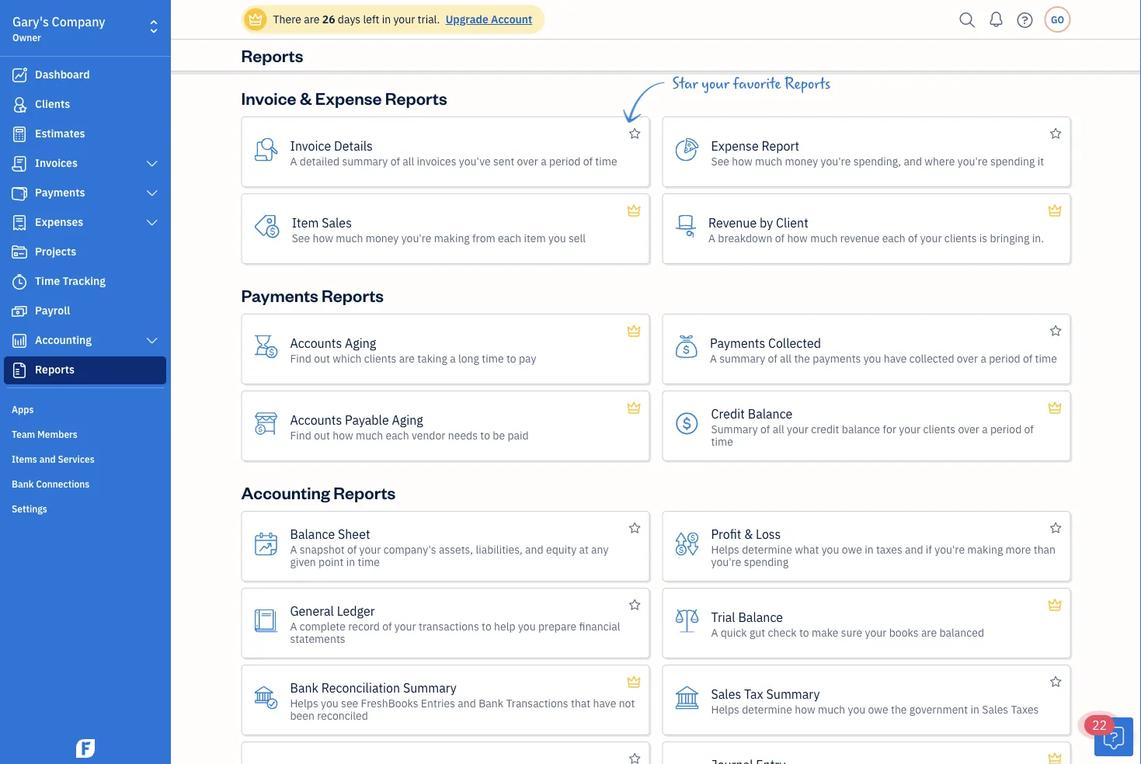 Task type: vqa. For each thing, say whether or not it's contained in the screenshot.
ADD BUSINESS PHONE
no



Task type: describe. For each thing, give the bounding box(es) containing it.
clients inside the revenue by client a breakdown of how much revenue each of your clients is bringing in.
[[945, 231, 977, 245]]

item sales see how much money you're making from each item you sell
[[292, 214, 586, 245]]

summary for balance
[[711, 422, 758, 436]]

of inside balance sheet a snapshot of your company's assets, liabilities, and equity at any given point in time
[[347, 542, 357, 557]]

general ledger a complete record of your transactions to help you prepare financial statements
[[290, 603, 621, 646]]

you inside the sales tax summary helps determine how much you owe the government in sales taxes
[[848, 702, 866, 717]]

item
[[524, 231, 546, 245]]

time inside the "credit balance summary of all your credit balance for your clients over a period of time"
[[711, 434, 733, 449]]

estimates
[[35, 126, 85, 141]]

time inside balance sheet a snapshot of your company's assets, liabilities, and equity at any given point in time
[[358, 555, 380, 569]]

out inside accounts aging find out which clients are taking a long time to pay
[[314, 351, 330, 366]]

summary inside payments collected a summary of all the payments you have collected over a period of time
[[720, 351, 766, 366]]

chevron large down image for accounting
[[145, 335, 159, 347]]

you're right if
[[935, 542, 965, 557]]

credit
[[811, 422, 840, 436]]

update favorite status for payments collected image
[[1050, 322, 1062, 341]]

over inside invoice details a detailed summary of all invoices you've sent over a period of time
[[517, 154, 538, 168]]

crown image for trial balance
[[1047, 596, 1063, 615]]

there
[[273, 12, 301, 26]]

complete
[[300, 619, 346, 634]]

bank reconciliation summary helps you see freshbooks entries and bank transactions that have not been reconciled
[[290, 680, 635, 723]]

you're left the "spending,"
[[821, 154, 851, 168]]

item
[[292, 214, 319, 231]]

a inside accounts aging find out which clients are taking a long time to pay
[[450, 351, 456, 366]]

reports right favorite
[[785, 75, 831, 92]]

dashboard image
[[10, 68, 29, 83]]

more
[[1006, 542, 1031, 557]]

bringing
[[990, 231, 1030, 245]]

account
[[491, 12, 532, 26]]

projects link
[[4, 239, 166, 267]]

period for payments collected
[[989, 351, 1021, 366]]

a inside payments collected a summary of all the payments you have collected over a period of time
[[981, 351, 987, 366]]

star
[[673, 75, 698, 92]]

in right left
[[382, 12, 391, 26]]

a for payments collected
[[710, 351, 717, 366]]

to inside accounts payable aging find out how much each vendor needs to be paid
[[480, 428, 490, 443]]

update favorite status for balance sheet image
[[629, 519, 641, 538]]

gut
[[750, 626, 766, 640]]

general
[[290, 603, 334, 619]]

books
[[889, 626, 919, 640]]

accounting link
[[4, 327, 166, 355]]

members
[[37, 428, 78, 441]]

if
[[926, 542, 932, 557]]

the inside the sales tax summary helps determine how much you owe the government in sales taxes
[[891, 702, 907, 717]]

& inside star your favorite reports invoice & expense reports
[[300, 87, 312, 109]]

sales inside item sales see how much money you're making from each item you sell
[[322, 214, 352, 231]]

you inside bank reconciliation summary helps you see freshbooks entries and bank transactions that have not been reconciled
[[321, 696, 339, 711]]

period for credit balance
[[991, 422, 1022, 436]]

you've
[[459, 154, 491, 168]]

update favorite status for expense report image
[[1050, 124, 1062, 143]]

services
[[58, 453, 95, 465]]

been
[[290, 709, 315, 723]]

you inside the profit & loss helps determine what you owe in taxes and if you're making more than you're spending
[[822, 542, 840, 557]]

reports up the invoices
[[385, 87, 447, 109]]

a inside the revenue by client a breakdown of how much revenue each of your clients is bringing in.
[[709, 231, 716, 245]]

you're inside item sales see how much money you're making from each item you sell
[[401, 231, 432, 245]]

period inside invoice details a detailed summary of all invoices you've sent over a period of time
[[549, 154, 581, 168]]

team members
[[12, 428, 78, 441]]

your inside balance sheet a snapshot of your company's assets, liabilities, and equity at any given point in time
[[359, 542, 381, 557]]

trial balance a quick gut check to make sure your books are balanced
[[711, 609, 985, 640]]

point
[[319, 555, 344, 569]]

main element
[[0, 0, 210, 765]]

money for sales
[[366, 231, 399, 245]]

expenses
[[35, 215, 83, 229]]

transactions
[[506, 696, 569, 711]]

sure
[[841, 626, 863, 640]]

22
[[1093, 718, 1107, 734]]

apps
[[12, 403, 34, 416]]

for
[[883, 422, 897, 436]]

equity
[[546, 542, 577, 557]]

invoice inside invoice details a detailed summary of all invoices you've sent over a period of time
[[290, 138, 331, 154]]

each inside accounts payable aging find out how much each vendor needs to be paid
[[386, 428, 409, 443]]

reports up which
[[322, 284, 384, 306]]

company
[[52, 14, 105, 30]]

time inside accounts aging find out which clients are taking a long time to pay
[[482, 351, 504, 366]]

how inside item sales see how much money you're making from each item you sell
[[313, 231, 333, 245]]

of inside general ledger a complete record of your transactions to help you prepare financial statements
[[382, 619, 392, 634]]

assets,
[[439, 542, 473, 557]]

to inside the trial balance a quick gut check to make sure your books are balanced
[[800, 626, 809, 640]]

left
[[363, 12, 379, 26]]

spending,
[[854, 154, 901, 168]]

accounting reports
[[241, 481, 396, 504]]

in inside balance sheet a snapshot of your company's assets, liabilities, and equity at any given point in time
[[346, 555, 355, 569]]

detailed
[[300, 154, 340, 168]]

payable
[[345, 412, 389, 428]]

helps for profit & loss
[[711, 542, 740, 557]]

sales tax summary helps determine how much you owe the government in sales taxes
[[711, 686, 1039, 717]]

what
[[795, 542, 819, 557]]

and inside expense report see how much money you're spending, and where you're spending it
[[904, 154, 922, 168]]

much inside expense report see how much money you're spending, and where you're spending it
[[755, 154, 783, 168]]

time tracking link
[[4, 268, 166, 296]]

is
[[980, 231, 988, 245]]

summary for tax
[[767, 686, 820, 702]]

time
[[35, 274, 60, 288]]

crown image for credit balance
[[1047, 399, 1063, 417]]

freshbooks image
[[73, 740, 98, 758]]

make
[[812, 626, 839, 640]]

in.
[[1032, 231, 1044, 245]]

22 button
[[1085, 716, 1134, 757]]

upgrade account link
[[443, 12, 532, 26]]

dashboard
[[35, 67, 90, 82]]

you're down profit
[[711, 555, 742, 569]]

report image
[[10, 363, 29, 378]]

payments for payments collected a summary of all the payments you have collected over a period of time
[[710, 335, 766, 351]]

your inside the trial balance a quick gut check to make sure your books are balanced
[[865, 626, 887, 640]]

trial
[[711, 609, 736, 626]]

spending inside the profit & loss helps determine what you owe in taxes and if you're making more than you're spending
[[744, 555, 789, 569]]

a inside the "credit balance summary of all your credit balance for your clients over a period of time"
[[982, 422, 988, 436]]

revenue by client a breakdown of how much revenue each of your clients is bringing in.
[[709, 214, 1044, 245]]

aging inside accounts payable aging find out how much each vendor needs to be paid
[[392, 412, 423, 428]]

clients link
[[4, 91, 166, 119]]

reconciliation
[[321, 680, 400, 696]]

how inside expense report see how much money you're spending, and where you're spending it
[[732, 154, 753, 168]]

you inside payments collected a summary of all the payments you have collected over a period of time
[[864, 351, 881, 366]]

not
[[619, 696, 635, 711]]

sent
[[493, 154, 515, 168]]

spending inside expense report see how much money you're spending, and where you're spending it
[[991, 154, 1035, 168]]

time inside payments collected a summary of all the payments you have collected over a period of time
[[1035, 351, 1057, 366]]

clients inside accounts aging find out which clients are taking a long time to pay
[[364, 351, 397, 366]]

revenue
[[840, 231, 880, 245]]

snapshot
[[300, 542, 345, 557]]

crown image for revenue by client
[[1047, 201, 1063, 220]]

invoice image
[[10, 156, 29, 172]]

reports inside main element
[[35, 362, 75, 377]]

there are 26 days left in your trial. upgrade account
[[273, 12, 532, 26]]

pay
[[519, 351, 536, 366]]

vendor
[[412, 428, 446, 443]]

reconciled
[[317, 709, 368, 723]]

are inside accounts aging find out which clients are taking a long time to pay
[[399, 351, 415, 366]]

estimates link
[[4, 120, 166, 148]]

which
[[333, 351, 362, 366]]

payments for payments
[[35, 185, 85, 200]]

taxes
[[876, 542, 903, 557]]

report
[[762, 138, 800, 154]]

your right for
[[899, 422, 921, 436]]

crown image for item sales
[[626, 201, 642, 220]]

statements
[[290, 632, 346, 646]]

upgrade
[[446, 12, 489, 26]]

time inside invoice details a detailed summary of all invoices you've sent over a period of time
[[595, 154, 617, 168]]

money image
[[10, 304, 29, 319]]

client image
[[10, 97, 29, 113]]

over for credit balance
[[958, 422, 980, 436]]

expenses link
[[4, 209, 166, 237]]

a for invoice details
[[290, 154, 297, 168]]

at
[[579, 542, 589, 557]]

clients
[[35, 97, 70, 111]]

have inside payments collected a summary of all the payments you have collected over a period of time
[[884, 351, 907, 366]]

collected
[[910, 351, 955, 366]]

the inside payments collected a summary of all the payments you have collected over a period of time
[[794, 351, 810, 366]]

company's
[[384, 542, 436, 557]]

your inside general ledger a complete record of your transactions to help you prepare financial statements
[[395, 619, 416, 634]]

record
[[348, 619, 380, 634]]

bank connections
[[12, 478, 90, 490]]

freshbooks
[[361, 696, 418, 711]]

payment image
[[10, 186, 29, 201]]

reports up sheet
[[334, 481, 396, 504]]

chevron large down image for expenses
[[145, 217, 159, 229]]

invoice details a detailed summary of all invoices you've sent over a period of time
[[290, 138, 617, 168]]

timer image
[[10, 274, 29, 290]]

update favorite status for general ledger image
[[629, 596, 641, 615]]

crown image for accounts aging
[[626, 322, 642, 340]]

see for item sales
[[292, 231, 310, 245]]

help
[[494, 619, 516, 634]]

bank for connections
[[12, 478, 34, 490]]

gary's
[[12, 14, 49, 30]]

profit & loss helps determine what you owe in taxes and if you're making more than you're spending
[[711, 526, 1056, 569]]

a for general ledger
[[290, 619, 297, 634]]

prepare
[[538, 619, 577, 634]]

how inside accounts payable aging find out how much each vendor needs to be paid
[[333, 428, 353, 443]]

your inside the revenue by client a breakdown of how much revenue each of your clients is bringing in.
[[921, 231, 942, 245]]

accounting for accounting reports
[[241, 481, 330, 504]]

much inside item sales see how much money you're making from each item you sell
[[336, 231, 363, 245]]

a inside invoice details a detailed summary of all invoices you've sent over a period of time
[[541, 154, 547, 168]]

projects
[[35, 244, 76, 259]]



Task type: locate. For each thing, give the bounding box(es) containing it.
clients left is
[[945, 231, 977, 245]]

accounts
[[290, 335, 342, 351], [290, 412, 342, 428]]

1 vertical spatial &
[[745, 526, 753, 542]]

determine for summary
[[742, 702, 793, 717]]

chevron large down image inside 'accounting' link
[[145, 335, 159, 347]]

1 find from the top
[[290, 351, 312, 366]]

0 vertical spatial aging
[[345, 335, 376, 351]]

2 vertical spatial all
[[773, 422, 785, 436]]

much inside the sales tax summary helps determine how much you owe the government in sales taxes
[[818, 702, 846, 717]]

accounting up snapshot in the left bottom of the page
[[241, 481, 330, 504]]

0 horizontal spatial &
[[300, 87, 312, 109]]

aging inside accounts aging find out which clients are taking a long time to pay
[[345, 335, 376, 351]]

revenue
[[709, 214, 757, 231]]

to left help
[[482, 619, 492, 634]]

payroll
[[35, 303, 70, 318]]

the
[[794, 351, 810, 366], [891, 702, 907, 717]]

search image
[[955, 8, 980, 31]]

chevron large down image for invoices
[[145, 158, 159, 170]]

it
[[1038, 154, 1044, 168]]

0 horizontal spatial each
[[386, 428, 409, 443]]

a left quick
[[711, 626, 718, 640]]

helps inside the sales tax summary helps determine how much you owe the government in sales taxes
[[711, 702, 740, 717]]

balance for profit
[[739, 609, 783, 626]]

1 horizontal spatial summary
[[720, 351, 766, 366]]

aging
[[345, 335, 376, 351], [392, 412, 423, 428]]

you right payments
[[864, 351, 881, 366]]

expense inside expense report see how much money you're spending, and where you're spending it
[[711, 138, 759, 154]]

accounts inside accounts aging find out which clients are taking a long time to pay
[[290, 335, 342, 351]]

crown image down than
[[1047, 596, 1063, 615]]

payments inside payments collected a summary of all the payments you have collected over a period of time
[[710, 335, 766, 351]]

from
[[472, 231, 496, 245]]

favorite
[[733, 75, 781, 92]]

1 vertical spatial are
[[399, 351, 415, 366]]

bank inside main element
[[12, 478, 34, 490]]

much inside the revenue by client a breakdown of how much revenue each of your clients is bringing in.
[[811, 231, 838, 245]]

owe left government at right
[[868, 702, 889, 717]]

sales left tax
[[711, 686, 742, 702]]

0 vertical spatial expense
[[315, 87, 382, 109]]

0 vertical spatial clients
[[945, 231, 977, 245]]

0 horizontal spatial summary
[[403, 680, 457, 696]]

a left complete
[[290, 619, 297, 634]]

0 horizontal spatial making
[[434, 231, 470, 245]]

aging right 'payable'
[[392, 412, 423, 428]]

1 vertical spatial have
[[593, 696, 616, 711]]

chevron large down image inside invoices link
[[145, 158, 159, 170]]

are inside the trial balance a quick gut check to make sure your books are balanced
[[921, 626, 937, 640]]

in right government at right
[[971, 702, 980, 717]]

how left report
[[732, 154, 753, 168]]

balance inside the trial balance a quick gut check to make sure your books are balanced
[[739, 609, 783, 626]]

1 horizontal spatial each
[[498, 231, 522, 245]]

payments left "collected"
[[710, 335, 766, 351]]

balance right credit on the right of page
[[748, 406, 793, 422]]

1 vertical spatial spending
[[744, 555, 789, 569]]

dashboard link
[[4, 61, 166, 89]]

1 vertical spatial accounting
[[241, 481, 330, 504]]

you inside item sales see how much money you're making from each item you sell
[[549, 231, 566, 245]]

1 vertical spatial balance
[[290, 526, 335, 542]]

settings link
[[4, 497, 166, 520]]

1 vertical spatial see
[[292, 231, 310, 245]]

0 vertical spatial over
[[517, 154, 538, 168]]

out left 'payable'
[[314, 428, 330, 443]]

0 vertical spatial determine
[[742, 542, 793, 557]]

given
[[290, 555, 316, 569]]

2 accounts from the top
[[290, 412, 342, 428]]

bank for reconciliation
[[290, 680, 319, 696]]

2 out from the top
[[314, 428, 330, 443]]

crown image
[[1047, 201, 1063, 220], [626, 322, 642, 340], [626, 399, 642, 417], [1047, 399, 1063, 417], [1047, 750, 1063, 765]]

0 vertical spatial making
[[434, 231, 470, 245]]

each for revenue by client
[[882, 231, 906, 245]]

expense up the details
[[315, 87, 382, 109]]

your left company's
[[359, 542, 381, 557]]

invoices
[[35, 156, 78, 170]]

0 vertical spatial money
[[785, 154, 818, 168]]

determine for loss
[[742, 542, 793, 557]]

balance
[[748, 406, 793, 422], [290, 526, 335, 542], [739, 609, 783, 626]]

2 find from the top
[[290, 428, 312, 443]]

0 horizontal spatial aging
[[345, 335, 376, 351]]

crown image for bank reconciliation summary
[[626, 673, 642, 692]]

1 vertical spatial period
[[989, 351, 1021, 366]]

and inside the items and services link
[[39, 453, 56, 465]]

0 horizontal spatial the
[[794, 351, 810, 366]]

clients inside the "credit balance summary of all your credit balance for your clients over a period of time"
[[923, 422, 956, 436]]

see inside expense report see how much money you're spending, and where you're spending it
[[711, 154, 730, 168]]

making inside item sales see how much money you're making from each item you sell
[[434, 231, 470, 245]]

much left vendor
[[356, 428, 383, 443]]

bank left transactions
[[479, 696, 504, 711]]

go to help image
[[1013, 8, 1038, 31]]

how up payments reports
[[313, 231, 333, 245]]

chart image
[[10, 333, 29, 349]]

invoices
[[417, 154, 457, 168]]

1 horizontal spatial the
[[891, 702, 907, 717]]

1 horizontal spatial have
[[884, 351, 907, 366]]

quick
[[721, 626, 747, 640]]

payments for payments reports
[[241, 284, 318, 306]]

1 vertical spatial determine
[[742, 702, 793, 717]]

2 vertical spatial over
[[958, 422, 980, 436]]

reports down there
[[241, 44, 303, 66]]

find up accounting reports
[[290, 428, 312, 443]]

each inside the revenue by client a breakdown of how much revenue each of your clients is bringing in.
[[882, 231, 906, 245]]

2 vertical spatial payments
[[710, 335, 766, 351]]

much down make
[[818, 702, 846, 717]]

out
[[314, 351, 330, 366], [314, 428, 330, 443]]

0 vertical spatial period
[[549, 154, 581, 168]]

chevron large down image for payments
[[145, 187, 159, 200]]

apps link
[[4, 397, 166, 420]]

to left make
[[800, 626, 809, 640]]

summary inside the "credit balance summary of all your credit balance for your clients over a period of time"
[[711, 422, 758, 436]]

days
[[338, 12, 361, 26]]

determine left what
[[742, 542, 793, 557]]

payments up expenses
[[35, 185, 85, 200]]

money inside expense report see how much money you're spending, and where you're spending it
[[785, 154, 818, 168]]

2 horizontal spatial are
[[921, 626, 937, 640]]

each inside item sales see how much money you're making from each item you sell
[[498, 231, 522, 245]]

1 horizontal spatial owe
[[868, 702, 889, 717]]

government
[[910, 702, 968, 717]]

are left 26
[[304, 12, 320, 26]]

any
[[591, 542, 609, 557]]

see up payments reports
[[292, 231, 310, 245]]

chevron large down image down estimates link at the left top of page
[[145, 158, 159, 170]]

trial.
[[418, 12, 440, 26]]

spending
[[991, 154, 1035, 168], [744, 555, 789, 569]]

all inside the "credit balance summary of all your credit balance for your clients over a period of time"
[[773, 422, 785, 436]]

update favorite status for sales tax summary image
[[1050, 673, 1062, 692]]

0 vertical spatial balance
[[748, 406, 793, 422]]

1 vertical spatial all
[[780, 351, 792, 366]]

summary left "collected"
[[720, 351, 766, 366]]

1 vertical spatial owe
[[868, 702, 889, 717]]

0 horizontal spatial accounting
[[35, 333, 92, 347]]

a
[[290, 154, 297, 168], [709, 231, 716, 245], [710, 351, 717, 366], [290, 542, 297, 557], [290, 619, 297, 634], [711, 626, 718, 640]]

estimate image
[[10, 127, 29, 142]]

0 horizontal spatial are
[[304, 12, 320, 26]]

invoice inside star your favorite reports invoice & expense reports
[[241, 87, 297, 109]]

how right tax
[[795, 702, 816, 717]]

much inside accounts payable aging find out how much each vendor needs to be paid
[[356, 428, 383, 443]]

owe left taxes
[[842, 542, 862, 557]]

you inside general ledger a complete record of your transactions to help you prepare financial statements
[[518, 619, 536, 634]]

bank down items at left
[[12, 478, 34, 490]]

0 vertical spatial accounts
[[290, 335, 342, 351]]

money inside item sales see how much money you're making from each item you sell
[[366, 231, 399, 245]]

0 vertical spatial out
[[314, 351, 330, 366]]

much right client
[[811, 231, 838, 245]]

a inside invoice details a detailed summary of all invoices you've sent over a period of time
[[290, 154, 297, 168]]

your left trial.
[[394, 12, 415, 26]]

in inside the profit & loss helps determine what you owe in taxes and if you're making more than you're spending
[[865, 542, 874, 557]]

helps for bank reconciliation summary
[[290, 696, 318, 711]]

and left equity
[[525, 542, 544, 557]]

payments
[[35, 185, 85, 200], [241, 284, 318, 306], [710, 335, 766, 351]]

your inside star your favorite reports invoice & expense reports
[[702, 75, 730, 92]]

by
[[760, 214, 773, 231]]

items
[[12, 453, 37, 465]]

1 horizontal spatial payments
[[241, 284, 318, 306]]

gary's company owner
[[12, 14, 105, 44]]

you right help
[[518, 619, 536, 634]]

find
[[290, 351, 312, 366], [290, 428, 312, 443]]

0 horizontal spatial summary
[[342, 154, 388, 168]]

you
[[549, 231, 566, 245], [864, 351, 881, 366], [822, 542, 840, 557], [518, 619, 536, 634], [321, 696, 339, 711], [848, 702, 866, 717]]

expense inside star your favorite reports invoice & expense reports
[[315, 87, 382, 109]]

owner
[[12, 31, 41, 44]]

1 horizontal spatial bank
[[290, 680, 319, 696]]

& up detailed on the left top of the page
[[300, 87, 312, 109]]

your left is
[[921, 231, 942, 245]]

1 horizontal spatial making
[[968, 542, 1003, 557]]

1 horizontal spatial expense
[[711, 138, 759, 154]]

a up credit on the right of page
[[710, 351, 717, 366]]

a left detailed on the left top of the page
[[290, 154, 297, 168]]

to left be
[[480, 428, 490, 443]]

accounts inside accounts payable aging find out how much each vendor needs to be paid
[[290, 412, 342, 428]]

0 horizontal spatial sales
[[322, 214, 352, 231]]

out left which
[[314, 351, 330, 366]]

all inside invoice details a detailed summary of all invoices you've sent over a period of time
[[403, 154, 414, 168]]

a for balance sheet
[[290, 542, 297, 557]]

2 chevron large down image from the top
[[145, 187, 159, 200]]

have inside bank reconciliation summary helps you see freshbooks entries and bank transactions that have not been reconciled
[[593, 696, 616, 711]]

determine inside the sales tax summary helps determine how much you owe the government in sales taxes
[[742, 702, 793, 717]]

0 vertical spatial &
[[300, 87, 312, 109]]

go
[[1051, 13, 1065, 26]]

0 horizontal spatial see
[[292, 231, 310, 245]]

making inside the profit & loss helps determine what you owe in taxes and if you're making more than you're spending
[[968, 542, 1003, 557]]

period inside the "credit balance summary of all your credit balance for your clients over a period of time"
[[991, 422, 1022, 436]]

1 vertical spatial money
[[366, 231, 399, 245]]

sales left taxes on the bottom of the page
[[982, 702, 1009, 717]]

2 horizontal spatial bank
[[479, 696, 504, 711]]

& inside the profit & loss helps determine what you owe in taxes and if you're making more than you're spending
[[745, 526, 753, 542]]

expense left report
[[711, 138, 759, 154]]

entries
[[421, 696, 455, 711]]

a for trial balance
[[711, 626, 718, 640]]

profit
[[711, 526, 742, 542]]

that
[[571, 696, 591, 711]]

liabilities,
[[476, 542, 523, 557]]

1 vertical spatial invoice
[[290, 138, 331, 154]]

tax
[[744, 686, 764, 702]]

sheet
[[338, 526, 370, 542]]

the left payments
[[794, 351, 810, 366]]

your left 'credit' at the right of page
[[787, 422, 809, 436]]

0 vertical spatial summary
[[342, 154, 388, 168]]

ledger
[[337, 603, 375, 619]]

clients right which
[[364, 351, 397, 366]]

chevron large down image up 'projects' link
[[145, 217, 159, 229]]

sales right item in the top of the page
[[322, 214, 352, 231]]

find left which
[[290, 351, 312, 366]]

over for payments collected
[[957, 351, 978, 366]]

settings
[[12, 503, 47, 515]]

have left 'collected'
[[884, 351, 907, 366]]

balance inside balance sheet a snapshot of your company's assets, liabilities, and equity at any given point in time
[[290, 526, 335, 542]]

resource center badge image
[[1095, 718, 1134, 757]]

accounting down payroll
[[35, 333, 92, 347]]

accounting
[[35, 333, 92, 347], [241, 481, 330, 504]]

0 horizontal spatial owe
[[842, 542, 862, 557]]

making left the from
[[434, 231, 470, 245]]

crown image down update favorite status for invoice details 'icon'
[[626, 201, 642, 220]]

reports
[[241, 44, 303, 66], [785, 75, 831, 92], [385, 87, 447, 109], [322, 284, 384, 306], [35, 362, 75, 377], [334, 481, 396, 504]]

1 vertical spatial clients
[[364, 351, 397, 366]]

1 horizontal spatial summary
[[711, 422, 758, 436]]

2 vertical spatial are
[[921, 626, 937, 640]]

period
[[549, 154, 581, 168], [989, 351, 1021, 366], [991, 422, 1022, 436]]

determine down gut
[[742, 702, 793, 717]]

making left more
[[968, 542, 1003, 557]]

crown image for accounts payable aging
[[626, 399, 642, 417]]

bank up been
[[290, 680, 319, 696]]

accounting for accounting
[[35, 333, 92, 347]]

2 vertical spatial clients
[[923, 422, 956, 436]]

chevron large down image inside payments link
[[145, 187, 159, 200]]

0 horizontal spatial bank
[[12, 478, 34, 490]]

and right entries
[[458, 696, 476, 711]]

crown image left there
[[247, 11, 264, 28]]

are right books
[[921, 626, 937, 640]]

accounts aging find out which clients are taking a long time to pay
[[290, 335, 536, 366]]

a left 'breakdown'
[[709, 231, 716, 245]]

tracking
[[63, 274, 106, 288]]

1 vertical spatial find
[[290, 428, 312, 443]]

all inside payments collected a summary of all the payments you have collected over a period of time
[[780, 351, 792, 366]]

out inside accounts payable aging find out how much each vendor needs to be paid
[[314, 428, 330, 443]]

1 horizontal spatial &
[[745, 526, 753, 542]]

in left taxes
[[865, 542, 874, 557]]

each left 'item'
[[498, 231, 522, 245]]

expense image
[[10, 215, 29, 231]]

owe inside the sales tax summary helps determine how much you owe the government in sales taxes
[[868, 702, 889, 717]]

balance inside the "credit balance summary of all your credit balance for your clients over a period of time"
[[748, 406, 793, 422]]

reports right report image
[[35, 362, 75, 377]]

owe inside the profit & loss helps determine what you owe in taxes and if you're making more than you're spending
[[842, 542, 862, 557]]

breakdown
[[718, 231, 773, 245]]

find inside accounts aging find out which clients are taking a long time to pay
[[290, 351, 312, 366]]

update favorite status for profit & loss image
[[1050, 519, 1062, 538]]

& left the loss
[[745, 526, 753, 542]]

0 vertical spatial payments
[[35, 185, 85, 200]]

1 horizontal spatial accounting
[[241, 481, 330, 504]]

taking
[[417, 351, 447, 366]]

you're left the from
[[401, 231, 432, 245]]

update favorite status for invoice details image
[[629, 124, 641, 143]]

helps left tax
[[711, 702, 740, 717]]

to inside general ledger a complete record of your transactions to help you prepare financial statements
[[482, 619, 492, 634]]

0 vertical spatial spending
[[991, 154, 1035, 168]]

4 chevron large down image from the top
[[145, 335, 159, 347]]

chevron large down image up expenses link
[[145, 187, 159, 200]]

see
[[341, 696, 358, 711]]

time tracking
[[35, 274, 106, 288]]

1 vertical spatial aging
[[392, 412, 423, 428]]

to inside accounts aging find out which clients are taking a long time to pay
[[507, 351, 516, 366]]

0 vertical spatial have
[[884, 351, 907, 366]]

and left where
[[904, 154, 922, 168]]

notifications image
[[984, 4, 1009, 35]]

star your favorite reports invoice & expense reports
[[241, 75, 831, 109]]

1 vertical spatial making
[[968, 542, 1003, 557]]

to
[[507, 351, 516, 366], [480, 428, 490, 443], [482, 619, 492, 634], [800, 626, 809, 640]]

1 vertical spatial out
[[314, 428, 330, 443]]

check
[[768, 626, 797, 640]]

money for report
[[785, 154, 818, 168]]

in inside the sales tax summary helps determine how much you owe the government in sales taxes
[[971, 702, 980, 717]]

in right point
[[346, 555, 355, 569]]

helps inside bank reconciliation summary helps you see freshbooks entries and bank transactions that have not been reconciled
[[290, 696, 318, 711]]

a inside payments collected a summary of all the payments you have collected over a period of time
[[710, 351, 717, 366]]

see for expense report
[[711, 154, 730, 168]]

client
[[776, 214, 809, 231]]

summary inside invoice details a detailed summary of all invoices you've sent over a period of time
[[342, 154, 388, 168]]

details
[[334, 138, 373, 154]]

find inside accounts payable aging find out how much each vendor needs to be paid
[[290, 428, 312, 443]]

1 vertical spatial expense
[[711, 138, 759, 154]]

credit balance summary of all your credit balance for your clients over a period of time
[[711, 406, 1034, 449]]

and right items at left
[[39, 453, 56, 465]]

how right 'by'
[[787, 231, 808, 245]]

0 vertical spatial find
[[290, 351, 312, 366]]

1 vertical spatial payments
[[241, 284, 318, 306]]

accounts down payments reports
[[290, 335, 342, 351]]

0 horizontal spatial payments
[[35, 185, 85, 200]]

transactions
[[419, 619, 479, 634]]

spending down the loss
[[744, 555, 789, 569]]

1 vertical spatial summary
[[720, 351, 766, 366]]

helps left the loss
[[711, 542, 740, 557]]

2 horizontal spatial summary
[[767, 686, 820, 702]]

needs
[[448, 428, 478, 443]]

0 vertical spatial are
[[304, 12, 320, 26]]

each for item sales
[[498, 231, 522, 245]]

0 horizontal spatial money
[[366, 231, 399, 245]]

2 vertical spatial balance
[[739, 609, 783, 626]]

1 vertical spatial accounts
[[290, 412, 342, 428]]

determine
[[742, 542, 793, 557], [742, 702, 793, 717]]

helps for sales tax summary
[[711, 702, 740, 717]]

and inside bank reconciliation summary helps you see freshbooks entries and bank transactions that have not been reconciled
[[458, 696, 476, 711]]

money
[[785, 154, 818, 168], [366, 231, 399, 245]]

your right sure
[[865, 626, 887, 640]]

balance for payments
[[748, 406, 793, 422]]

helps inside the profit & loss helps determine what you owe in taxes and if you're making more than you're spending
[[711, 542, 740, 557]]

and inside the profit & loss helps determine what you owe in taxes and if you're making more than you're spending
[[905, 542, 924, 557]]

payments down item in the top of the page
[[241, 284, 318, 306]]

spending left it
[[991, 154, 1035, 168]]

and inside balance sheet a snapshot of your company's assets, liabilities, and equity at any given point in time
[[525, 542, 544, 557]]

collected
[[768, 335, 821, 351]]

and left if
[[905, 542, 924, 557]]

1 out from the top
[[314, 351, 330, 366]]

2 horizontal spatial payments
[[710, 335, 766, 351]]

each left vendor
[[386, 428, 409, 443]]

have
[[884, 351, 907, 366], [593, 696, 616, 711]]

0 horizontal spatial have
[[593, 696, 616, 711]]

0 horizontal spatial spending
[[744, 555, 789, 569]]

items and services
[[12, 453, 95, 465]]

project image
[[10, 245, 29, 260]]

&
[[300, 87, 312, 109], [745, 526, 753, 542]]

1 horizontal spatial sales
[[711, 686, 742, 702]]

to left pay
[[507, 351, 516, 366]]

1 horizontal spatial spending
[[991, 154, 1035, 168]]

accounts for accounts aging
[[290, 335, 342, 351]]

1 chevron large down image from the top
[[145, 158, 159, 170]]

items and services link
[[4, 447, 166, 470]]

accounts for accounts payable aging
[[290, 412, 342, 428]]

taxes
[[1011, 702, 1039, 717]]

0 vertical spatial see
[[711, 154, 730, 168]]

accounts left 'payable'
[[290, 412, 342, 428]]

expense
[[315, 87, 382, 109], [711, 138, 759, 154]]

3 chevron large down image from the top
[[145, 217, 159, 229]]

much
[[755, 154, 783, 168], [336, 231, 363, 245], [811, 231, 838, 245], [356, 428, 383, 443], [818, 702, 846, 717]]

1 horizontal spatial see
[[711, 154, 730, 168]]

2 horizontal spatial each
[[882, 231, 906, 245]]

than
[[1034, 542, 1056, 557]]

how inside the sales tax summary helps determine how much you owe the government in sales taxes
[[795, 702, 816, 717]]

credit
[[711, 406, 745, 422]]

payments link
[[4, 179, 166, 207]]

payments reports
[[241, 284, 384, 306]]

summary for reconciliation
[[403, 680, 457, 696]]

you down sure
[[848, 702, 866, 717]]

summary
[[342, 154, 388, 168], [720, 351, 766, 366]]

0 horizontal spatial expense
[[315, 87, 382, 109]]

a left snapshot in the left bottom of the page
[[290, 542, 297, 557]]

0 vertical spatial accounting
[[35, 333, 92, 347]]

see left report
[[711, 154, 730, 168]]

0 vertical spatial owe
[[842, 542, 862, 557]]

all left 'credit' at the right of page
[[773, 422, 785, 436]]

2 horizontal spatial sales
[[982, 702, 1009, 717]]

1 determine from the top
[[742, 542, 793, 557]]

see
[[711, 154, 730, 168], [292, 231, 310, 245]]

helps
[[711, 542, 740, 557], [290, 696, 318, 711], [711, 702, 740, 717]]

a inside general ledger a complete record of your transactions to help you prepare financial statements
[[290, 619, 297, 634]]

crown image
[[247, 11, 264, 28], [626, 201, 642, 220], [1047, 596, 1063, 615], [626, 673, 642, 692]]

time
[[595, 154, 617, 168], [482, 351, 504, 366], [1035, 351, 1057, 366], [711, 434, 733, 449], [358, 555, 380, 569]]

all left payments
[[780, 351, 792, 366]]

aging down payments reports
[[345, 335, 376, 351]]

1 vertical spatial the
[[891, 702, 907, 717]]

chevron large down image
[[145, 158, 159, 170], [145, 187, 159, 200], [145, 217, 159, 229], [145, 335, 159, 347]]

1 vertical spatial over
[[957, 351, 978, 366]]

accounts payable aging find out how much each vendor needs to be paid
[[290, 412, 529, 443]]

0 vertical spatial all
[[403, 154, 414, 168]]

2 vertical spatial period
[[991, 422, 1022, 436]]

sell
[[569, 231, 586, 245]]

2 determine from the top
[[742, 702, 793, 717]]

how inside the revenue by client a breakdown of how much revenue each of your clients is bringing in.
[[787, 231, 808, 245]]

summary inside bank reconciliation summary helps you see freshbooks entries and bank transactions that have not been reconciled
[[403, 680, 457, 696]]

0 vertical spatial the
[[794, 351, 810, 366]]

update favorite status for cash flow image
[[629, 750, 641, 765]]

1 horizontal spatial are
[[399, 351, 415, 366]]

you right what
[[822, 542, 840, 557]]

a inside balance sheet a snapshot of your company's assets, liabilities, and equity at any given point in time
[[290, 542, 297, 557]]

payments inside payments link
[[35, 185, 85, 200]]

you're right where
[[958, 154, 988, 168]]

clients
[[945, 231, 977, 245], [364, 351, 397, 366], [923, 422, 956, 436]]

1 horizontal spatial money
[[785, 154, 818, 168]]

1 horizontal spatial aging
[[392, 412, 423, 428]]

how up accounting reports
[[333, 428, 353, 443]]

0 vertical spatial invoice
[[241, 87, 297, 109]]

over inside payments collected a summary of all the payments you have collected over a period of time
[[957, 351, 978, 366]]

crown image up not
[[626, 673, 642, 692]]

financial
[[579, 619, 621, 634]]

1 accounts from the top
[[290, 335, 342, 351]]



